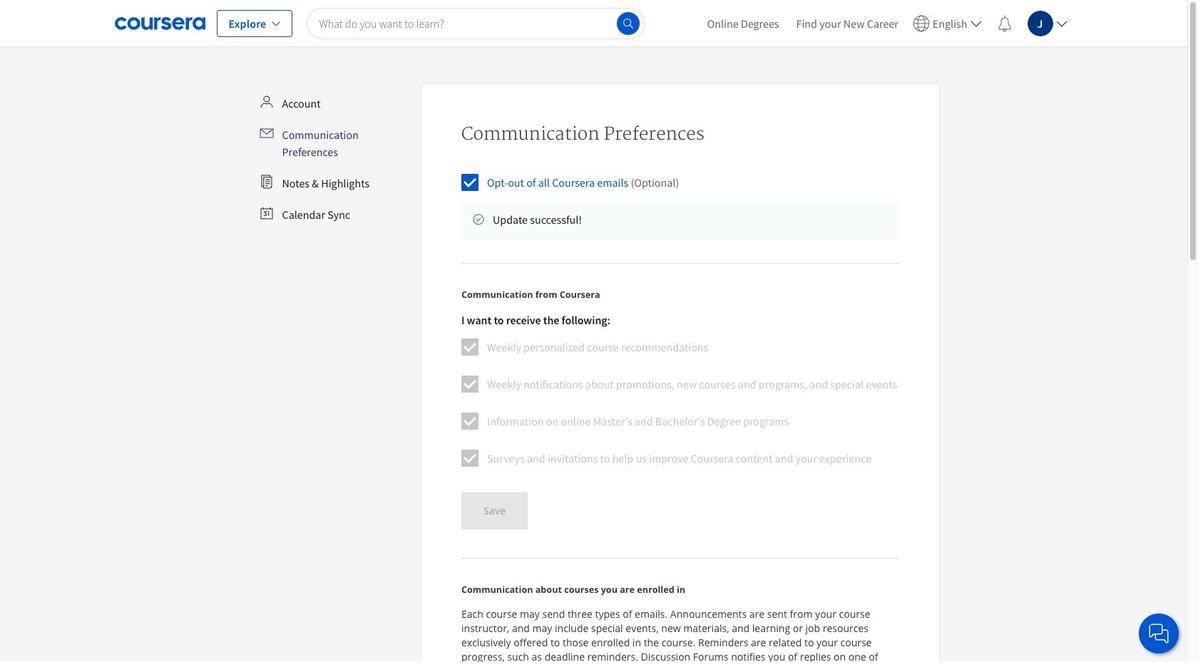 Task type: locate. For each thing, give the bounding box(es) containing it.
0 vertical spatial menu
[[699, 0, 1073, 46]]

1 horizontal spatial menu
[[699, 0, 1073, 46]]

1 vertical spatial menu
[[254, 89, 415, 229]]

None search field
[[307, 7, 645, 39]]

What do you want to learn? text field
[[307, 7, 645, 39]]

menu
[[699, 0, 1073, 46], [254, 89, 415, 229]]

0 horizontal spatial menu
[[254, 89, 415, 229]]

coursera image
[[115, 12, 205, 35]]

group
[[462, 313, 898, 478]]



Task type: vqa. For each thing, say whether or not it's contained in the screenshot.
GROUP
yes



